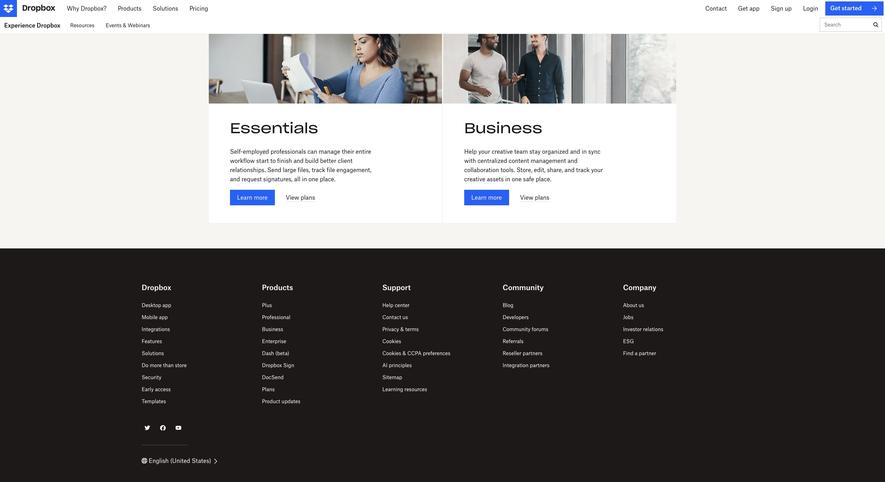 Task type: describe. For each thing, give the bounding box(es) containing it.
& for webinars
[[123, 22, 127, 28]]

integrations
[[142, 326, 170, 332]]

updates
[[282, 399, 301, 405]]

features
[[142, 338, 162, 345]]

plans link
[[262, 387, 275, 393]]

us for contact us
[[403, 314, 408, 320]]

english (united states)
[[149, 458, 211, 465]]

than
[[163, 363, 174, 369]]

webinars
[[128, 22, 150, 28]]

in left sync
[[582, 148, 587, 155]]

engagement,
[[337, 167, 372, 174]]

dash
[[262, 351, 274, 357]]

dropbox on twitter image
[[142, 423, 153, 434]]

tools.
[[501, 167, 515, 174]]

build
[[305, 157, 319, 164]]

learn more for business
[[472, 194, 502, 201]]

track inside self-employed professionals can manage their entire workflow start to finish and build better client relationships. send large files, track file engagement, and request signatures, all in one place.
[[312, 167, 326, 174]]

professional
[[262, 314, 291, 320]]

contact us link
[[383, 314, 408, 320]]

signatures,
[[264, 176, 293, 183]]

resources
[[405, 387, 428, 393]]

why
[[65, 5, 77, 12]]

plans for business
[[535, 194, 550, 201]]

(beta)
[[276, 351, 290, 357]]

track inside help your creative team stay organized and in sync with centralized content management and collaboration tools. store, edit, share, and track your creative assets in one safe place.
[[577, 167, 590, 174]]

learning resources
[[383, 387, 428, 393]]

app for get app
[[784, 5, 794, 12]]

privacy & terms link
[[383, 326, 419, 332]]

terms
[[406, 326, 419, 332]]

more for business
[[489, 194, 502, 201]]

forums
[[532, 326, 549, 332]]

reseller partners
[[503, 351, 543, 357]]

cookies & ccpa preferences
[[383, 351, 451, 357]]

files,
[[298, 167, 310, 174]]

help your creative team stay organized and in sync with centralized content management and collaboration tools. store, edit, share, and track your creative assets in one safe place.
[[465, 148, 604, 183]]

find
[[624, 351, 634, 357]]

get started link
[[832, 1, 884, 16]]

sign in link
[[806, 1, 825, 16]]

security
[[142, 375, 162, 381]]

get for get started
[[837, 5, 847, 12]]

and left sync
[[571, 148, 581, 155]]

dropbox for dropbox sign
[[262, 363, 282, 369]]

about
[[624, 302, 638, 308]]

blog link
[[503, 302, 514, 308]]

events
[[106, 22, 122, 28]]

professional link
[[262, 314, 291, 320]]

stay
[[530, 148, 541, 155]]

sign in
[[806, 5, 825, 12]]

app for desktop app
[[163, 302, 171, 308]]

view plans for business
[[520, 194, 550, 201]]

enterprise link
[[262, 338, 287, 345]]

view plans link for business
[[520, 193, 656, 202]]

woman works on laptop while working from home image
[[209, 26, 442, 104]]

content
[[509, 157, 530, 164]]

client
[[338, 157, 353, 164]]

plans for essentials
[[301, 194, 315, 201]]

learn more for essentials
[[237, 194, 268, 201]]

business link
[[262, 326, 283, 332]]

in down tools.
[[506, 176, 511, 183]]

dash (beta)
[[262, 351, 290, 357]]

community for community forums
[[503, 326, 531, 332]]

events & webinars
[[106, 22, 150, 28]]

1 horizontal spatial creative
[[492, 148, 513, 155]]

community forums link
[[503, 326, 549, 332]]

team
[[515, 148, 528, 155]]

to
[[271, 157, 276, 164]]

& for terms
[[401, 326, 404, 332]]

integrations link
[[142, 326, 170, 332]]

company
[[624, 283, 657, 292]]

why dropbox? button
[[59, 0, 110, 17]]

mobile app link
[[142, 314, 168, 320]]

0 vertical spatial sign
[[806, 5, 818, 12]]

dropbox for dropbox
[[142, 283, 171, 292]]

search
[[825, 22, 842, 28]]

desktop
[[142, 302, 161, 308]]

sitemap link
[[383, 375, 403, 381]]

one inside self-employed professionals can manage their entire workflow start to finish and build better client relationships. send large files, track file engagement, and request signatures, all in one place.
[[309, 176, 319, 183]]

more for essentials
[[254, 194, 268, 201]]

ai principles
[[383, 363, 412, 369]]

investor
[[624, 326, 642, 332]]

mobile
[[142, 314, 158, 320]]

assets
[[487, 176, 504, 183]]

community forums
[[503, 326, 549, 332]]

get app
[[773, 5, 794, 12]]

product updates
[[262, 399, 301, 405]]

dropbox on facebook image
[[157, 423, 169, 434]]

docsend link
[[262, 375, 284, 381]]

access
[[155, 387, 171, 393]]

experience dropbox
[[4, 22, 60, 29]]

help for help center
[[383, 302, 394, 308]]

community for community
[[503, 283, 544, 292]]

partner
[[640, 351, 657, 357]]

help for help your creative team stay organized and in sync with centralized content management and collaboration tools. store, edit, share, and track your creative assets in one safe place.
[[465, 148, 477, 155]]

experience
[[4, 22, 35, 29]]

contact for contact us
[[383, 314, 402, 320]]

partners for integration partners
[[530, 363, 550, 369]]

0 vertical spatial your
[[479, 148, 491, 155]]

investor relations link
[[624, 326, 664, 332]]

docsend
[[262, 375, 284, 381]]

learning resources link
[[383, 387, 428, 393]]

esg link
[[624, 338, 635, 345]]

get app button
[[767, 0, 800, 17]]

store,
[[517, 167, 533, 174]]

integration partners
[[503, 363, 550, 369]]

with
[[465, 157, 476, 164]]

started
[[849, 5, 868, 12]]

do
[[142, 363, 148, 369]]

mobile app
[[142, 314, 168, 320]]

early access
[[142, 387, 171, 393]]

blog
[[503, 302, 514, 308]]

us for about us
[[639, 302, 645, 308]]



Task type: locate. For each thing, give the bounding box(es) containing it.
dropbox?
[[79, 5, 104, 12]]

contact inside button
[[740, 5, 761, 12]]

place. down "edit," at the top right
[[536, 176, 552, 183]]

cookies & ccpa preferences link
[[383, 351, 451, 357]]

products up plus link
[[262, 283, 293, 292]]

pricing
[[188, 5, 206, 12]]

help up with
[[465, 148, 477, 155]]

contact left get app
[[740, 5, 761, 12]]

0 horizontal spatial get
[[773, 5, 783, 12]]

view plans for essentials
[[286, 194, 315, 201]]

relationships.
[[230, 167, 266, 174]]

centralized
[[478, 157, 508, 164]]

2 learn more link from the left
[[465, 190, 509, 206]]

0 vertical spatial solutions
[[151, 5, 176, 12]]

1 vertical spatial solutions
[[142, 351, 164, 357]]

1 get from the left
[[773, 5, 783, 12]]

store
[[175, 363, 187, 369]]

two men walking in an office building image
[[443, 26, 677, 104]]

0 horizontal spatial business
[[262, 326, 283, 332]]

view plans
[[286, 194, 315, 201], [520, 194, 550, 201]]

workflow
[[230, 157, 255, 164]]

0 horizontal spatial view
[[286, 194, 299, 201]]

dropbox right experience
[[37, 22, 60, 29]]

finish
[[277, 157, 292, 164]]

support
[[383, 283, 411, 292]]

0 vertical spatial products
[[116, 5, 139, 12]]

us down center
[[403, 314, 408, 320]]

& for ccpa
[[403, 351, 406, 357]]

developers link
[[503, 314, 529, 320]]

sitemap
[[383, 375, 403, 381]]

0 horizontal spatial learn more
[[237, 194, 268, 201]]

plans down "edit," at the top right
[[535, 194, 550, 201]]

edit,
[[534, 167, 546, 174]]

1 horizontal spatial business
[[465, 119, 543, 137]]

place. inside self-employed professionals can manage their entire workflow start to finish and build better client relationships. send large files, track file engagement, and request signatures, all in one place.
[[320, 176, 336, 183]]

app right mobile
[[159, 314, 168, 320]]

1 horizontal spatial more
[[254, 194, 268, 201]]

app inside button
[[784, 5, 794, 12]]

dropbox up docsend link
[[262, 363, 282, 369]]

0 horizontal spatial products
[[116, 5, 139, 12]]

0 vertical spatial community
[[503, 283, 544, 292]]

products
[[116, 5, 139, 12], [262, 283, 293, 292]]

integration
[[503, 363, 529, 369]]

large
[[283, 167, 297, 174]]

& right events
[[123, 22, 127, 28]]

one inside help your creative team stay organized and in sync with centralized content management and collaboration tools. store, edit, share, and track your creative assets in one safe place.
[[512, 176, 522, 183]]

2 view from the left
[[520, 194, 534, 201]]

1 horizontal spatial learn
[[472, 194, 487, 201]]

in left get started
[[820, 5, 825, 12]]

contact for contact
[[740, 5, 761, 12]]

1 horizontal spatial products
[[262, 283, 293, 292]]

1 vertical spatial &
[[401, 326, 404, 332]]

2 learn more from the left
[[472, 194, 502, 201]]

view down all
[[286, 194, 299, 201]]

2 vertical spatial dropbox
[[262, 363, 282, 369]]

1 learn from the left
[[237, 194, 253, 201]]

1 horizontal spatial learn more link
[[465, 190, 509, 206]]

products button
[[110, 0, 145, 17]]

learn down the request
[[237, 194, 253, 201]]

0 horizontal spatial learn
[[237, 194, 253, 201]]

track down sync
[[577, 167, 590, 174]]

solutions button
[[145, 0, 182, 17]]

community down developers
[[503, 326, 531, 332]]

jobs link
[[624, 314, 634, 320]]

app for mobile app
[[159, 314, 168, 320]]

2 community from the top
[[503, 326, 531, 332]]

1 horizontal spatial view plans link
[[520, 193, 656, 202]]

0 horizontal spatial creative
[[465, 176, 486, 183]]

0 vertical spatial partners
[[523, 351, 543, 357]]

get inside button
[[773, 5, 783, 12]]

solutions down "features" link
[[142, 351, 164, 357]]

learn more link down the request
[[230, 190, 275, 206]]

2 place. from the left
[[536, 176, 552, 183]]

2 vertical spatial &
[[403, 351, 406, 357]]

early access link
[[142, 387, 171, 393]]

and down "relationships."
[[230, 176, 240, 183]]

2 get from the left
[[837, 5, 847, 12]]

a
[[635, 351, 638, 357]]

products up events & webinars
[[116, 5, 139, 12]]

2 plans from the left
[[535, 194, 550, 201]]

2 horizontal spatial more
[[489, 194, 502, 201]]

1 cookies from the top
[[383, 338, 402, 345]]

app left sign in link
[[784, 5, 794, 12]]

1 horizontal spatial us
[[639, 302, 645, 308]]

product
[[262, 399, 280, 405]]

0 horizontal spatial plans
[[301, 194, 315, 201]]

&
[[123, 22, 127, 28], [401, 326, 404, 332], [403, 351, 406, 357]]

1 vertical spatial business
[[262, 326, 283, 332]]

1 learn more link from the left
[[230, 190, 275, 206]]

help center link
[[383, 302, 410, 308]]

help up contact us
[[383, 302, 394, 308]]

in inside sign in link
[[820, 5, 825, 12]]

dropbox sign
[[262, 363, 294, 369]]

better
[[320, 157, 337, 164]]

0 vertical spatial dropbox
[[37, 22, 60, 29]]

cookies down cookies link
[[383, 351, 402, 357]]

one left safe in the top right of the page
[[512, 176, 522, 183]]

privacy
[[383, 326, 399, 332]]

solutions
[[151, 5, 176, 12], [142, 351, 164, 357]]

professionals
[[271, 148, 306, 155]]

view plans down safe in the top right of the page
[[520, 194, 550, 201]]

place. inside help your creative team stay organized and in sync with centralized content management and collaboration tools. store, edit, share, and track your creative assets in one safe place.
[[536, 176, 552, 183]]

1 horizontal spatial place.
[[536, 176, 552, 183]]

solutions inside button
[[151, 5, 176, 12]]

& left terms
[[401, 326, 404, 332]]

1 view plans from the left
[[286, 194, 315, 201]]

get right the contact button
[[773, 5, 783, 12]]

creative down collaboration
[[465, 176, 486, 183]]

dropbox up desktop app link
[[142, 283, 171, 292]]

1 vertical spatial creative
[[465, 176, 486, 183]]

events & webinars link
[[106, 17, 150, 34]]

2 vertical spatial app
[[159, 314, 168, 320]]

view down safe in the top right of the page
[[520, 194, 534, 201]]

1 horizontal spatial one
[[512, 176, 522, 183]]

investor relations
[[624, 326, 664, 332]]

about us
[[624, 302, 645, 308]]

contact up the privacy
[[383, 314, 402, 320]]

0 horizontal spatial view plans link
[[286, 193, 421, 202]]

1 vertical spatial app
[[163, 302, 171, 308]]

0 horizontal spatial view plans
[[286, 194, 315, 201]]

cookies down the privacy
[[383, 338, 402, 345]]

view for business
[[520, 194, 534, 201]]

one down files,
[[309, 176, 319, 183]]

0 vertical spatial app
[[784, 5, 794, 12]]

0 horizontal spatial contact
[[383, 314, 402, 320]]

1 vertical spatial cookies
[[383, 351, 402, 357]]

2 horizontal spatial dropbox
[[262, 363, 282, 369]]

your
[[479, 148, 491, 155], [592, 167, 604, 174]]

creative up centralized
[[492, 148, 513, 155]]

2 learn from the left
[[472, 194, 487, 201]]

0 horizontal spatial help
[[383, 302, 394, 308]]

1 vertical spatial community
[[503, 326, 531, 332]]

get started
[[837, 5, 868, 12]]

1 vertical spatial sign
[[284, 363, 294, 369]]

place.
[[320, 176, 336, 183], [536, 176, 552, 183]]

relations
[[644, 326, 664, 332]]

english (united states) link
[[142, 457, 217, 465]]

management
[[531, 157, 567, 164]]

0 horizontal spatial us
[[403, 314, 408, 320]]

0 vertical spatial us
[[639, 302, 645, 308]]

search image
[[874, 22, 879, 27]]

pricing link
[[182, 0, 212, 17]]

your down sync
[[592, 167, 604, 174]]

sync
[[589, 148, 601, 155]]

their
[[342, 148, 355, 155]]

plans
[[301, 194, 315, 201], [535, 194, 550, 201]]

security link
[[142, 375, 162, 381]]

1 horizontal spatial plans
[[535, 194, 550, 201]]

1 horizontal spatial your
[[592, 167, 604, 174]]

can
[[308, 148, 317, 155]]

about us link
[[624, 302, 645, 308]]

cookies for cookies link
[[383, 338, 402, 345]]

0 horizontal spatial track
[[312, 167, 326, 174]]

0 vertical spatial help
[[465, 148, 477, 155]]

1 community from the top
[[503, 283, 544, 292]]

experience dropbox link
[[0, 17, 65, 34]]

learning
[[383, 387, 404, 393]]

dropbox sign link
[[262, 363, 294, 369]]

sign down (beta)
[[284, 363, 294, 369]]

1 place. from the left
[[320, 176, 336, 183]]

2 view plans from the left
[[520, 194, 550, 201]]

1 horizontal spatial get
[[837, 5, 847, 12]]

partners up the integration partners
[[523, 351, 543, 357]]

dash (beta) link
[[262, 351, 290, 357]]

learn for business
[[472, 194, 487, 201]]

1 view from the left
[[286, 194, 299, 201]]

learn for essentials
[[237, 194, 253, 201]]

1 horizontal spatial contact
[[740, 5, 761, 12]]

1 horizontal spatial dropbox
[[142, 283, 171, 292]]

manage
[[319, 148, 341, 155]]

your up centralized
[[479, 148, 491, 155]]

help inside help your creative team stay organized and in sync with centralized content management and collaboration tools. store, edit, share, and track your creative assets in one safe place.
[[465, 148, 477, 155]]

in inside self-employed professionals can manage their entire workflow start to finish and build better client relationships. send large files, track file engagement, and request signatures, all in one place.
[[302, 176, 307, 183]]

get for get app
[[773, 5, 783, 12]]

1 horizontal spatial help
[[465, 148, 477, 155]]

1 view plans link from the left
[[286, 193, 421, 202]]

1 horizontal spatial view plans
[[520, 194, 550, 201]]

cookies for cookies & ccpa preferences
[[383, 351, 402, 357]]

0 horizontal spatial one
[[309, 176, 319, 183]]

view plans link
[[286, 193, 421, 202], [520, 193, 656, 202]]

more right do
[[150, 363, 162, 369]]

1 one from the left
[[309, 176, 319, 183]]

self-employed professionals can manage their entire workflow start to finish and build better client relationships. send large files, track file engagement, and request signatures, all in one place.
[[230, 148, 372, 183]]

jobs
[[624, 314, 634, 320]]

plans down files,
[[301, 194, 315, 201]]

1 horizontal spatial sign
[[806, 5, 818, 12]]

0 vertical spatial cookies
[[383, 338, 402, 345]]

ccpa
[[408, 351, 422, 357]]

learn more down assets
[[472, 194, 502, 201]]

& left ccpa
[[403, 351, 406, 357]]

dropbox
[[37, 22, 60, 29], [142, 283, 171, 292], [262, 363, 282, 369]]

ai principles link
[[383, 363, 412, 369]]

1 horizontal spatial learn more
[[472, 194, 502, 201]]

community up blog link
[[503, 283, 544, 292]]

track down the build
[[312, 167, 326, 174]]

2 view plans link from the left
[[520, 193, 656, 202]]

learn more link for essentials
[[230, 190, 275, 206]]

reseller
[[503, 351, 522, 357]]

templates link
[[142, 399, 166, 405]]

1 vertical spatial contact
[[383, 314, 402, 320]]

place. down file
[[320, 176, 336, 183]]

get
[[773, 5, 783, 12], [837, 5, 847, 12]]

and up files,
[[294, 157, 304, 164]]

learn more
[[237, 194, 268, 201], [472, 194, 502, 201]]

esg
[[624, 338, 635, 345]]

None search field
[[821, 18, 871, 35]]

business
[[465, 119, 543, 137], [262, 326, 283, 332]]

business up the enterprise
[[262, 326, 283, 332]]

0 vertical spatial &
[[123, 22, 127, 28]]

app right desktop
[[163, 302, 171, 308]]

1 vertical spatial your
[[592, 167, 604, 174]]

view for essentials
[[286, 194, 299, 201]]

1 track from the left
[[312, 167, 326, 174]]

features link
[[142, 338, 162, 345]]

sign right get app
[[806, 5, 818, 12]]

resources
[[70, 22, 95, 28]]

products inside "button"
[[116, 5, 139, 12]]

2 one from the left
[[512, 176, 522, 183]]

1 vertical spatial us
[[403, 314, 408, 320]]

0 horizontal spatial your
[[479, 148, 491, 155]]

all
[[294, 176, 301, 183]]

english
[[149, 458, 169, 465]]

0 horizontal spatial dropbox
[[37, 22, 60, 29]]

2 track from the left
[[577, 167, 590, 174]]

desktop app link
[[142, 302, 171, 308]]

dropbox on youtube image
[[173, 423, 184, 434]]

learn down collaboration
[[472, 194, 487, 201]]

1 vertical spatial products
[[262, 283, 293, 292]]

learn more link down assets
[[465, 190, 509, 206]]

1 vertical spatial partners
[[530, 363, 550, 369]]

employed
[[243, 148, 269, 155]]

0 vertical spatial business
[[465, 119, 543, 137]]

us right about
[[639, 302, 645, 308]]

do more than store
[[142, 363, 187, 369]]

solutions left pricing
[[151, 5, 176, 12]]

0 vertical spatial contact
[[740, 5, 761, 12]]

1 plans from the left
[[301, 194, 315, 201]]

1 horizontal spatial view
[[520, 194, 534, 201]]

plus link
[[262, 302, 272, 308]]

and down organized
[[568, 157, 578, 164]]

1 horizontal spatial track
[[577, 167, 590, 174]]

early
[[142, 387, 154, 393]]

learn more link for business
[[465, 190, 509, 206]]

view plans down all
[[286, 194, 315, 201]]

view plans link for essentials
[[286, 193, 421, 202]]

more down the request
[[254, 194, 268, 201]]

learn
[[237, 194, 253, 201], [472, 194, 487, 201]]

contact us
[[383, 314, 408, 320]]

plus
[[262, 302, 272, 308]]

1 vertical spatial dropbox
[[142, 283, 171, 292]]

2 cookies from the top
[[383, 351, 402, 357]]

partners down reseller partners
[[530, 363, 550, 369]]

more down assets
[[489, 194, 502, 201]]

0 horizontal spatial learn more link
[[230, 190, 275, 206]]

0 horizontal spatial more
[[150, 363, 162, 369]]

and right share,
[[565, 167, 575, 174]]

1 vertical spatial help
[[383, 302, 394, 308]]

safe
[[524, 176, 535, 183]]

referrals
[[503, 338, 524, 345]]

get left started
[[837, 5, 847, 12]]

partners for reseller partners
[[523, 351, 543, 357]]

in right all
[[302, 176, 307, 183]]

1 learn more from the left
[[237, 194, 268, 201]]

business up team
[[465, 119, 543, 137]]

share,
[[548, 167, 564, 174]]

learn more down the request
[[237, 194, 268, 201]]

0 horizontal spatial sign
[[284, 363, 294, 369]]

0 vertical spatial creative
[[492, 148, 513, 155]]

request
[[242, 176, 262, 183]]

0 horizontal spatial place.
[[320, 176, 336, 183]]



Task type: vqa. For each thing, say whether or not it's contained in the screenshot.
'company.'
no



